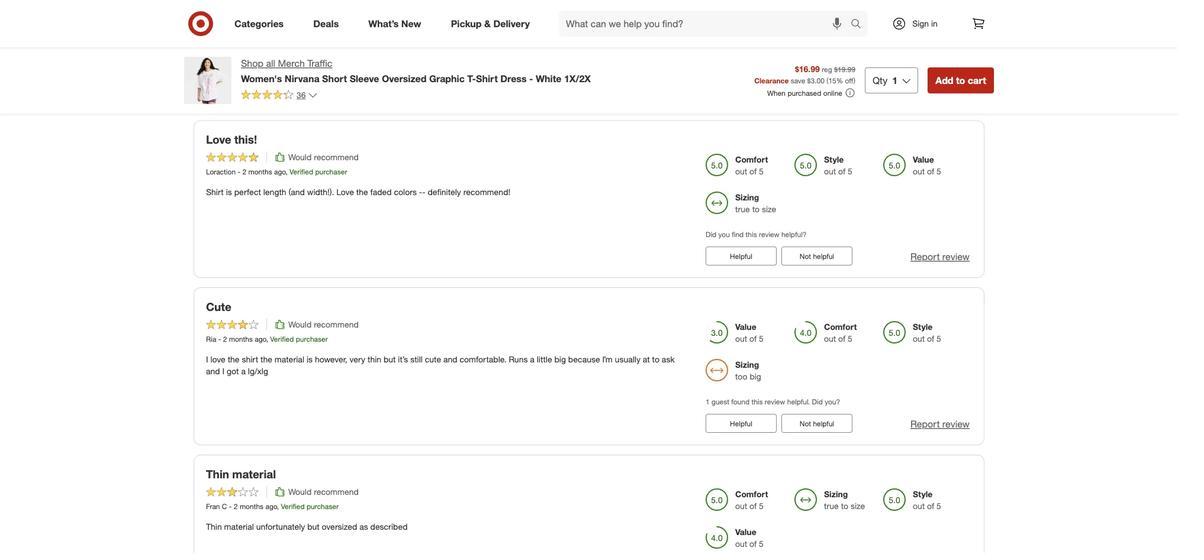Task type: locate. For each thing, give the bounding box(es) containing it.
would recommend for love this!
[[288, 152, 359, 163]]

new
[[401, 18, 421, 29]]

big right too
[[750, 372, 762, 382]]

report review button for love this!
[[911, 251, 970, 264]]

thin down fran
[[206, 522, 222, 533]]

ria - 2 months ago , verified purchaser
[[206, 335, 328, 344]]

, up unfortunately
[[277, 503, 279, 512]]

you
[[719, 230, 730, 239]]

i love the shirt the material is however, very thin but it's still cute and comfortable. runs a little big because i'm usually at to ask and i got a lg/xlg
[[206, 355, 675, 377]]

1 horizontal spatial did
[[812, 398, 823, 407]]

1 horizontal spatial 2
[[234, 503, 238, 512]]

0 horizontal spatial is
[[226, 187, 232, 198]]

0 vertical spatial size
[[762, 204, 777, 215]]

would recommend up width!).
[[288, 152, 359, 163]]

0 vertical spatial report review
[[911, 252, 970, 263]]

helpful down "find"
[[730, 252, 753, 261]]

1 horizontal spatial but
[[384, 355, 396, 365]]

i left 'love'
[[206, 355, 208, 365]]

recommend up width!).
[[314, 152, 359, 163]]

0 horizontal spatial sizing true to size
[[736, 193, 777, 215]]

0 vertical spatial not helpful
[[800, 252, 835, 261]]

value out of 5
[[913, 155, 942, 177], [736, 322, 764, 344], [736, 528, 764, 550]]

report review for cute
[[911, 419, 970, 431]]

very
[[350, 355, 365, 365]]

$
[[808, 76, 811, 85]]

c
[[222, 503, 227, 512]]

style out of 5
[[824, 155, 853, 177], [913, 322, 942, 344], [913, 490, 942, 512]]

what's new
[[369, 18, 421, 29]]

2 not helpful from the top
[[800, 420, 835, 429]]

2 horizontal spatial 2
[[242, 168, 246, 177]]

and right cute
[[444, 355, 458, 365]]

this right "find"
[[746, 230, 757, 239]]

the left the faded
[[356, 187, 368, 198]]

0 horizontal spatial i
[[206, 355, 208, 365]]

love right width!).
[[337, 187, 354, 198]]

0 vertical spatial 2
[[242, 168, 246, 177]]

material for thin material
[[232, 468, 276, 482]]

comfort
[[736, 155, 768, 165], [824, 322, 857, 333], [736, 490, 768, 500]]

qty
[[873, 75, 888, 86]]

helpful down found
[[730, 420, 753, 429]]

would recommend up oversized at the bottom of the page
[[288, 487, 359, 498]]

2 right the c
[[234, 503, 238, 512]]

0 horizontal spatial big
[[555, 355, 566, 365]]

1 vertical spatial report
[[911, 419, 940, 431]]

1 vertical spatial style out of 5
[[913, 322, 942, 344]]

but inside i love the shirt the material is however, very thin but it's still cute and comfortable. runs a little big because i'm usually at to ask and i got a lg/xlg
[[384, 355, 396, 365]]

0 horizontal spatial did
[[706, 230, 717, 239]]

the up got
[[228, 355, 240, 365]]

2 recommend from the top
[[314, 320, 359, 330]]

thin material unfortunately but oversized as described
[[206, 522, 408, 533]]

oversized
[[382, 73, 427, 84]]

style for sizing true to size
[[913, 490, 933, 500]]

sizing inside sizing too big
[[736, 360, 760, 370]]

months right the c
[[240, 503, 264, 512]]

material down ria - 2 months ago , verified purchaser on the bottom
[[275, 355, 304, 365]]

,
[[286, 168, 288, 177], [266, 335, 268, 344], [277, 503, 279, 512]]

would for love this!
[[288, 152, 312, 163]]

shirt
[[476, 73, 498, 84], [206, 187, 224, 198]]

0 vertical spatial material
[[275, 355, 304, 365]]

to
[[957, 75, 966, 86], [753, 204, 760, 215], [652, 355, 660, 365], [841, 502, 849, 512]]

0 vertical spatial report
[[911, 252, 940, 263]]

helpful?
[[782, 230, 807, 239]]

, up lg/xlg
[[266, 335, 268, 344]]

and
[[444, 355, 458, 365], [206, 367, 220, 377]]

purchases
[[941, 52, 985, 63]]

is left however,
[[307, 355, 313, 365]]

$19.99
[[834, 65, 856, 74]]

1 vertical spatial material
[[232, 468, 276, 482]]

1 not helpful from the top
[[800, 252, 835, 261]]

2 up perfect
[[242, 168, 246, 177]]

1 right qty
[[893, 75, 898, 86]]

helpful
[[730, 252, 753, 261], [730, 420, 753, 429]]

would up ria - 2 months ago , verified purchaser on the bottom
[[288, 320, 312, 330]]

1 vertical spatial report review button
[[911, 418, 970, 432]]

2 helpful button from the top
[[706, 415, 777, 434]]

0 vertical spatial but
[[384, 355, 396, 365]]

2 right ria
[[223, 335, 227, 344]]

1 report review from the top
[[911, 252, 970, 263]]

, up length
[[286, 168, 288, 177]]

0 vertical spatial thin
[[206, 468, 229, 482]]

)
[[854, 76, 856, 85]]

a left little
[[530, 355, 535, 365]]

1 vertical spatial 1
[[706, 398, 710, 407]]

purchaser up however,
[[296, 335, 328, 344]]

is inside i love the shirt the material is however, very thin but it's still cute and comfortable. runs a little big because i'm usually at to ask and i got a lg/xlg
[[307, 355, 313, 365]]

1 vertical spatial would
[[288, 320, 312, 330]]

style out of 5 for sizing true to size
[[913, 490, 942, 512]]

2 vertical spatial style out of 5
[[913, 490, 942, 512]]

1 thin from the top
[[206, 468, 229, 482]]

months for cute
[[229, 335, 253, 344]]

0 horizontal spatial ,
[[266, 335, 268, 344]]

1 guest found this review helpful. did you?
[[706, 398, 841, 407]]

it's
[[398, 355, 408, 365]]

3 would recommend from the top
[[288, 487, 359, 498]]

did left you?
[[812, 398, 823, 407]]

value
[[913, 155, 934, 165], [736, 322, 757, 333], [736, 528, 757, 538]]

purchaser up thin material unfortunately but oversized as described
[[307, 503, 339, 512]]

comfortable.
[[460, 355, 507, 365]]

0 vertical spatial would
[[288, 152, 312, 163]]

2 report from the top
[[911, 419, 940, 431]]

0 vertical spatial helpful button
[[706, 247, 777, 266]]

1 horizontal spatial shirt
[[476, 73, 498, 84]]

not helpful button for love this!
[[782, 247, 853, 266]]

0 vertical spatial recommend
[[314, 152, 359, 163]]

2 vertical spatial ,
[[277, 503, 279, 512]]

graphic
[[429, 73, 465, 84]]

cute
[[425, 355, 441, 365]]

image of women's nirvana short sleeve oversized graphic t-shirt dress - white 1x/2x image
[[184, 57, 232, 104]]

1 vertical spatial i
[[222, 367, 225, 377]]

thin up fran
[[206, 468, 229, 482]]

1 vertical spatial helpful
[[813, 420, 835, 429]]

merch
[[278, 58, 305, 69]]

0 vertical spatial style
[[824, 155, 844, 165]]

sizing for love this!
[[736, 193, 760, 203]]

love
[[206, 133, 231, 146], [337, 187, 354, 198]]

36 link
[[241, 89, 318, 103]]

runs
[[509, 355, 528, 365]]

would recommend up however,
[[288, 320, 359, 330]]

big inside i love the shirt the material is however, very thin but it's still cute and comfortable. runs a little big because i'm usually at to ask and i got a lg/xlg
[[555, 355, 566, 365]]

$16.99
[[795, 64, 820, 74]]

big
[[555, 355, 566, 365], [750, 372, 762, 382]]

but left oversized at the bottom of the page
[[308, 522, 320, 533]]

2 report review button from the top
[[911, 418, 970, 432]]

1 left guest
[[706, 398, 710, 407]]

helpful button down found
[[706, 415, 777, 434]]

width!).
[[307, 187, 334, 198]]

purchaser for cute
[[296, 335, 328, 344]]

1x/2x
[[564, 73, 591, 84]]

1 recommend from the top
[[314, 152, 359, 163]]

0 vertical spatial not helpful button
[[782, 247, 853, 266]]

purchaser up width!).
[[315, 168, 347, 177]]

shirt
[[242, 355, 258, 365]]

this right found
[[752, 398, 763, 407]]

2 helpful from the top
[[730, 420, 753, 429]]

love left this!
[[206, 133, 231, 146]]

i left got
[[222, 367, 225, 377]]

short
[[322, 73, 347, 84]]

and down 'love'
[[206, 367, 220, 377]]

1 vertical spatial thin
[[206, 522, 222, 533]]

0 vertical spatial would recommend
[[288, 152, 359, 163]]

shop
[[241, 58, 264, 69]]

2 vertical spatial material
[[224, 522, 254, 533]]

recommend up however,
[[314, 320, 359, 330]]

1 not from the top
[[800, 252, 811, 261]]

1 not helpful button from the top
[[782, 247, 853, 266]]

ria
[[206, 335, 216, 344]]

0 horizontal spatial love
[[206, 133, 231, 146]]

comfort out of 5 for sizing
[[736, 490, 768, 512]]

1 horizontal spatial big
[[750, 372, 762, 382]]

the up lg/xlg
[[261, 355, 272, 365]]

i
[[206, 355, 208, 365], [222, 367, 225, 377]]

ago up length
[[274, 168, 286, 177]]

1 vertical spatial is
[[307, 355, 313, 365]]

did left 'you'
[[706, 230, 717, 239]]

1
[[893, 75, 898, 86], [706, 398, 710, 407]]

1 vertical spatial not helpful
[[800, 420, 835, 429]]

cute
[[206, 300, 232, 314]]

review
[[759, 230, 780, 239], [943, 252, 970, 263], [765, 398, 786, 407], [943, 419, 970, 431]]

shirt down the loraction
[[206, 187, 224, 198]]

1 vertical spatial not helpful button
[[782, 415, 853, 434]]

this!
[[234, 133, 257, 146]]

months
[[248, 168, 272, 177], [229, 335, 253, 344], [240, 503, 264, 512]]

loraction - 2 months ago , verified purchaser
[[206, 168, 347, 177]]

would up loraction - 2 months ago , verified purchaser
[[288, 152, 312, 163]]

shirt inside shop all merch traffic women's nirvana short sleeve oversized graphic t-shirt dress - white 1x/2x
[[476, 73, 498, 84]]

2 would recommend from the top
[[288, 320, 359, 330]]

0 vertical spatial love
[[206, 133, 231, 146]]

not for love this!
[[800, 252, 811, 261]]

a
[[530, 355, 535, 365], [241, 367, 246, 377]]

too
[[736, 372, 748, 382]]

1 vertical spatial helpful button
[[706, 415, 777, 434]]

0 horizontal spatial true
[[736, 204, 750, 215]]

1 vertical spatial big
[[750, 372, 762, 382]]

1 would recommend from the top
[[288, 152, 359, 163]]

1 vertical spatial 2
[[223, 335, 227, 344]]

2 for cute
[[223, 335, 227, 344]]

2 horizontal spatial ,
[[286, 168, 288, 177]]

1 vertical spatial not
[[800, 420, 811, 429]]

0 vertical spatial true
[[736, 204, 750, 215]]

not down helpful?
[[800, 252, 811, 261]]

2 vertical spatial comfort
[[736, 490, 768, 500]]

1 helpful button from the top
[[706, 247, 777, 266]]

36
[[297, 90, 306, 100]]

3 would from the top
[[288, 487, 312, 498]]

would
[[288, 152, 312, 163], [288, 320, 312, 330], [288, 487, 312, 498]]

0 vertical spatial sizing
[[736, 193, 760, 203]]

material up fran c - 2 months ago , verified purchaser
[[232, 468, 276, 482]]

months up shirt
[[229, 335, 253, 344]]

2 thin from the top
[[206, 522, 222, 533]]

verified
[[907, 52, 938, 63], [290, 168, 313, 177], [270, 335, 294, 344], [281, 503, 305, 512]]

1 vertical spatial report review
[[911, 419, 970, 431]]

1 vertical spatial purchaser
[[296, 335, 328, 344]]

0 vertical spatial helpful
[[813, 252, 835, 261]]

2 vertical spatial 2
[[234, 503, 238, 512]]

1 horizontal spatial size
[[851, 502, 865, 512]]

0 vertical spatial not
[[800, 252, 811, 261]]

search button
[[846, 11, 874, 39]]

ago up unfortunately
[[266, 503, 277, 512]]

2 vertical spatial would recommend
[[288, 487, 359, 498]]

0 vertical spatial comfort
[[736, 155, 768, 165]]

0 horizontal spatial size
[[762, 204, 777, 215]]

2 would from the top
[[288, 320, 312, 330]]

is left perfect
[[226, 187, 232, 198]]

recommend up oversized at the bottom of the page
[[314, 487, 359, 498]]

not down the helpful.
[[800, 420, 811, 429]]

1 vertical spatial helpful
[[730, 420, 753, 429]]

1 would from the top
[[288, 152, 312, 163]]

3 recommend from the top
[[314, 487, 359, 498]]

1 horizontal spatial love
[[337, 187, 354, 198]]

0 vertical spatial i
[[206, 355, 208, 365]]

1 vertical spatial sizing true to size
[[824, 490, 865, 512]]

report review button
[[911, 251, 970, 264], [911, 418, 970, 432]]

true
[[736, 204, 750, 215], [824, 502, 839, 512]]

2
[[242, 168, 246, 177], [223, 335, 227, 344], [234, 503, 238, 512]]

material
[[275, 355, 304, 365], [232, 468, 276, 482], [224, 522, 254, 533]]

2 vertical spatial purchaser
[[307, 503, 339, 512]]

shirt left 'dress'
[[476, 73, 498, 84]]

a right got
[[241, 367, 246, 377]]

1 vertical spatial sizing
[[736, 360, 760, 370]]

but left it's
[[384, 355, 396, 365]]

1 report review button from the top
[[911, 251, 970, 264]]

not helpful
[[800, 252, 835, 261], [800, 420, 835, 429]]

purchaser
[[315, 168, 347, 177], [296, 335, 328, 344], [307, 503, 339, 512]]

purchased
[[788, 89, 822, 97]]

would up fran c - 2 months ago , verified purchaser
[[288, 487, 312, 498]]

2 vertical spatial comfort out of 5
[[736, 490, 768, 512]]

not helpful button down helpful?
[[782, 247, 853, 266]]

helpful button down "find"
[[706, 247, 777, 266]]

1 helpful from the top
[[813, 252, 835, 261]]

helpful button for love this!
[[706, 247, 777, 266]]

What can we help you find? suggestions appear below search field
[[559, 11, 854, 37]]

0 vertical spatial this
[[746, 230, 757, 239]]

2 report review from the top
[[911, 419, 970, 431]]

big right little
[[555, 355, 566, 365]]

0 vertical spatial shirt
[[476, 73, 498, 84]]

style for comfort out of 5
[[913, 322, 933, 333]]

not helpful down helpful?
[[800, 252, 835, 261]]

2 not helpful button from the top
[[782, 415, 853, 434]]

not helpful down you?
[[800, 420, 835, 429]]

1 vertical spatial months
[[229, 335, 253, 344]]

comfort for sizing
[[736, 490, 768, 500]]

not helpful button down you?
[[782, 415, 853, 434]]

1 report from the top
[[911, 252, 940, 263]]

shirt is perfect length (and width!). love the faded colors -- definitely recommend!
[[206, 187, 511, 198]]

ago up shirt
[[255, 335, 266, 344]]

0 vertical spatial ,
[[286, 168, 288, 177]]

0 vertical spatial value out of 5
[[913, 155, 942, 177]]

of
[[750, 166, 757, 177], [839, 166, 846, 177], [928, 166, 935, 177], [750, 334, 757, 344], [839, 334, 846, 344], [928, 334, 935, 344], [750, 502, 757, 512], [928, 502, 935, 512], [750, 539, 757, 550]]

2 vertical spatial recommend
[[314, 487, 359, 498]]

0 vertical spatial report review button
[[911, 251, 970, 264]]

1 vertical spatial but
[[308, 522, 320, 533]]

usually
[[615, 355, 641, 365]]

the
[[356, 187, 368, 198], [228, 355, 240, 365], [261, 355, 272, 365]]

0 vertical spatial a
[[530, 355, 535, 365]]

1 vertical spatial style
[[913, 322, 933, 333]]

1 helpful from the top
[[730, 252, 753, 261]]

0 vertical spatial helpful
[[730, 252, 753, 261]]

1 horizontal spatial true
[[824, 502, 839, 512]]

what's new link
[[358, 11, 436, 37]]

-
[[529, 73, 533, 84], [238, 168, 240, 177], [419, 187, 422, 198], [422, 187, 426, 198], [218, 335, 221, 344], [229, 503, 232, 512]]

but
[[384, 355, 396, 365], [308, 522, 320, 533]]

2 not from the top
[[800, 420, 811, 429]]

, for love this!
[[286, 168, 288, 177]]

material down the c
[[224, 522, 254, 533]]

0 vertical spatial sizing true to size
[[736, 193, 777, 215]]

1 vertical spatial ,
[[266, 335, 268, 344]]

5
[[759, 166, 764, 177], [848, 166, 853, 177], [937, 166, 942, 177], [759, 334, 764, 344], [848, 334, 853, 344], [937, 334, 942, 344], [759, 502, 764, 512], [937, 502, 942, 512], [759, 539, 764, 550]]

2 vertical spatial would
[[288, 487, 312, 498]]

months up perfect
[[248, 168, 272, 177]]

2 helpful from the top
[[813, 420, 835, 429]]



Task type: vqa. For each thing, say whether or not it's contained in the screenshot.
LA Beverly More info link
no



Task type: describe. For each thing, give the bounding box(es) containing it.
material for thin material unfortunately but oversized as described
[[224, 522, 254, 533]]

0 horizontal spatial but
[[308, 522, 320, 533]]

online
[[824, 89, 843, 97]]

1 horizontal spatial and
[[444, 355, 458, 365]]

faded
[[371, 187, 392, 198]]

1 vertical spatial value out of 5
[[736, 322, 764, 344]]

white
[[536, 73, 562, 84]]

not for cute
[[800, 420, 811, 429]]

2 vertical spatial ago
[[266, 503, 277, 512]]

length
[[263, 187, 286, 198]]

reg
[[822, 65, 833, 74]]

pickup & delivery
[[451, 18, 530, 29]]

deals link
[[303, 11, 354, 37]]

qty 1
[[873, 75, 898, 86]]

helpful for cute
[[813, 420, 835, 429]]

sleeve
[[350, 73, 379, 84]]

0 horizontal spatial 1
[[706, 398, 710, 407]]

2 vertical spatial sizing
[[824, 490, 848, 500]]

categories link
[[224, 11, 299, 37]]

0 horizontal spatial a
[[241, 367, 246, 377]]

fran
[[206, 503, 220, 512]]

$16.99 reg $19.99 clearance save $ 3.00 ( 15 % off )
[[755, 64, 856, 85]]

recommend for love this!
[[314, 152, 359, 163]]

find
[[732, 230, 744, 239]]

1 horizontal spatial i
[[222, 367, 225, 377]]

report review button for cute
[[911, 418, 970, 432]]

helpful for love this!
[[813, 252, 835, 261]]

traffic
[[308, 58, 332, 69]]

recommend!
[[464, 187, 511, 198]]

definitely
[[428, 187, 461, 198]]

as
[[360, 522, 368, 533]]

search
[[846, 19, 874, 31]]

0 vertical spatial style out of 5
[[824, 155, 853, 177]]

however,
[[315, 355, 347, 365]]

1 vertical spatial true
[[824, 502, 839, 512]]

0 vertical spatial is
[[226, 187, 232, 198]]

when purchased online
[[768, 89, 843, 97]]

big inside sizing too big
[[750, 372, 762, 382]]

not helpful for love this!
[[800, 252, 835, 261]]

to inside i love the shirt the material is however, very thin but it's still cute and comfortable. runs a little big because i'm usually at to ask and i got a lg/xlg
[[652, 355, 660, 365]]

not helpful for cute
[[800, 420, 835, 429]]

off
[[845, 76, 854, 85]]

deals
[[313, 18, 339, 29]]

2 vertical spatial value
[[736, 528, 757, 538]]

helpful button for cute
[[706, 415, 777, 434]]

to inside button
[[957, 75, 966, 86]]

when
[[768, 89, 786, 97]]

0 vertical spatial did
[[706, 230, 717, 239]]

1 vertical spatial comfort
[[824, 322, 857, 333]]

0 horizontal spatial shirt
[[206, 187, 224, 198]]

style out of 5 for comfort out of 5
[[913, 322, 942, 344]]

1 horizontal spatial sizing true to size
[[824, 490, 865, 512]]

0 vertical spatial 1
[[893, 75, 898, 86]]

delivery
[[494, 18, 530, 29]]

clearance
[[755, 76, 789, 85]]

save
[[791, 76, 806, 85]]

loraction
[[206, 168, 236, 177]]

little
[[537, 355, 552, 365]]

helpful.
[[788, 398, 810, 407]]

thin for thin material unfortunately but oversized as described
[[206, 522, 222, 533]]

categories
[[235, 18, 284, 29]]

- inside shop all merch traffic women's nirvana short sleeve oversized graphic t-shirt dress - white 1x/2x
[[529, 73, 533, 84]]

recommend for thin material
[[314, 487, 359, 498]]

, for cute
[[266, 335, 268, 344]]

0 horizontal spatial the
[[228, 355, 240, 365]]

thin for thin material
[[206, 468, 229, 482]]

(
[[827, 76, 829, 85]]

months for love this!
[[248, 168, 272, 177]]

report for love this!
[[911, 252, 940, 263]]

add to cart
[[936, 75, 987, 86]]

0 vertical spatial value
[[913, 155, 934, 165]]

sizing for cute
[[736, 360, 760, 370]]

helpful for cute
[[730, 420, 753, 429]]

1 horizontal spatial the
[[261, 355, 272, 365]]

at
[[643, 355, 650, 365]]

this for love this!
[[746, 230, 757, 239]]

because
[[568, 355, 600, 365]]

i'm
[[603, 355, 613, 365]]

you?
[[825, 398, 841, 407]]

ago for love this!
[[274, 168, 286, 177]]

1 horizontal spatial a
[[530, 355, 535, 365]]

recommend for cute
[[314, 320, 359, 330]]

women's
[[241, 73, 282, 84]]

2 vertical spatial months
[[240, 503, 264, 512]]

sizing too big
[[736, 360, 762, 382]]

Verified purchases checkbox
[[890, 52, 902, 63]]

fran c - 2 months ago , verified purchaser
[[206, 503, 339, 512]]

would recommend for thin material
[[288, 487, 359, 498]]

add to cart button
[[928, 68, 994, 94]]

dress
[[501, 73, 527, 84]]

report for cute
[[911, 419, 940, 431]]

this for cute
[[752, 398, 763, 407]]

sign
[[913, 18, 929, 29]]

With photos checkbox
[[890, 36, 902, 47]]

(and
[[289, 187, 305, 198]]

got
[[227, 367, 239, 377]]

colors
[[394, 187, 417, 198]]

0 horizontal spatial and
[[206, 367, 220, 377]]

in
[[932, 18, 938, 29]]

purchaser for love this!
[[315, 168, 347, 177]]

perfect
[[234, 187, 261, 198]]

pickup & delivery link
[[441, 11, 545, 37]]

nirvana
[[285, 73, 320, 84]]

15
[[829, 76, 837, 85]]

1 vertical spatial comfort out of 5
[[824, 322, 857, 344]]

comfort for style
[[736, 155, 768, 165]]

did you find this review helpful?
[[706, 230, 807, 239]]

all
[[266, 58, 275, 69]]

ago for cute
[[255, 335, 266, 344]]

1 vertical spatial value
[[736, 322, 757, 333]]

lg/xlg
[[248, 367, 268, 377]]

2 vertical spatial value out of 5
[[736, 528, 764, 550]]

not helpful button for cute
[[782, 415, 853, 434]]

pickup
[[451, 18, 482, 29]]

2 horizontal spatial the
[[356, 187, 368, 198]]

would recommend for cute
[[288, 320, 359, 330]]

3.00
[[811, 76, 825, 85]]

verified purchases
[[907, 52, 985, 63]]

%
[[837, 76, 843, 85]]

would for thin material
[[288, 487, 312, 498]]

unfortunately
[[256, 522, 305, 533]]

ask
[[662, 355, 675, 365]]

sign in
[[913, 18, 938, 29]]

thin
[[368, 355, 381, 365]]

love
[[211, 355, 226, 365]]

would for cute
[[288, 320, 312, 330]]

1 vertical spatial love
[[337, 187, 354, 198]]

guest
[[712, 398, 730, 407]]

2 for love this!
[[242, 168, 246, 177]]

oversized
[[322, 522, 357, 533]]

found
[[732, 398, 750, 407]]

helpful for love this!
[[730, 252, 753, 261]]

described
[[371, 522, 408, 533]]

comfort out of 5 for style
[[736, 155, 768, 177]]

love this!
[[206, 133, 257, 146]]

add
[[936, 75, 954, 86]]

report review for love this!
[[911, 252, 970, 263]]

what's
[[369, 18, 399, 29]]

still
[[411, 355, 423, 365]]

material inside i love the shirt the material is however, very thin but it's still cute and comfortable. runs a little big because i'm usually at to ask and i got a lg/xlg
[[275, 355, 304, 365]]

&
[[484, 18, 491, 29]]



